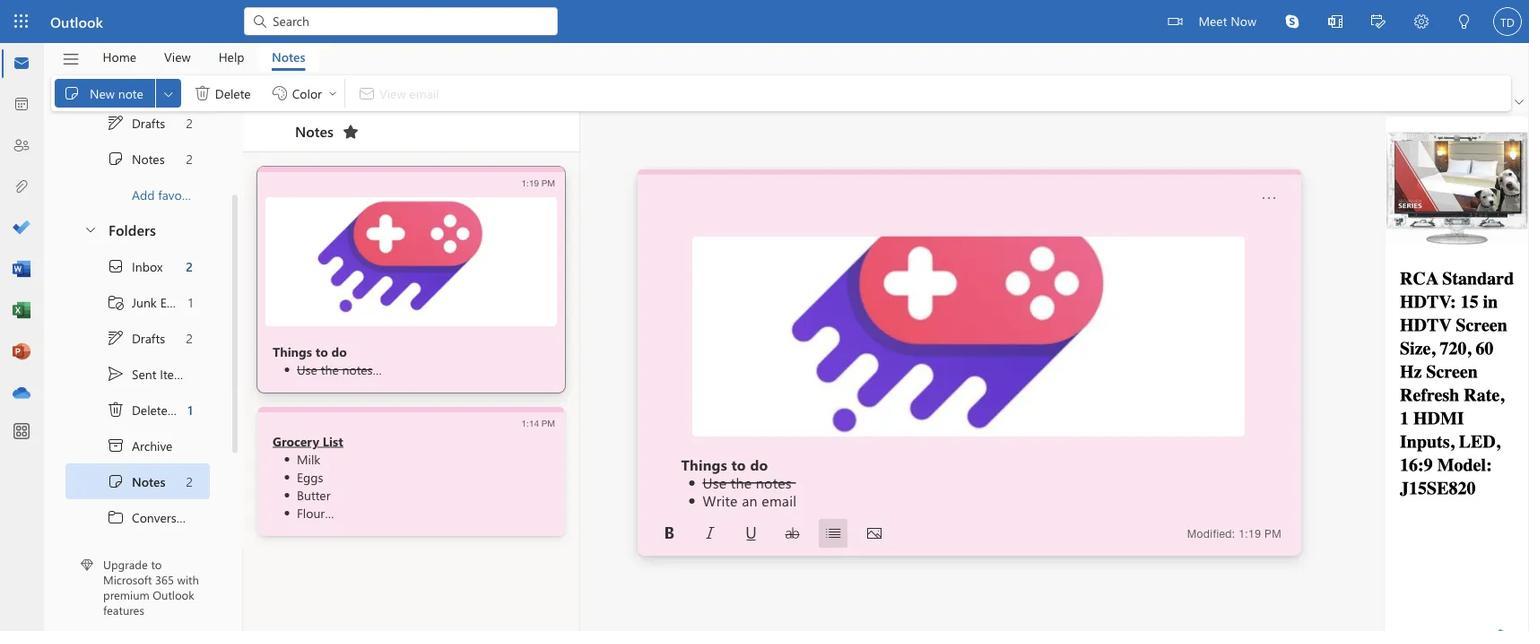 Task type: vqa. For each thing, say whether or not it's contained in the screenshot.
middle ""
yes



Task type: describe. For each thing, give the bounding box(es) containing it.
2 for  tree item at the top of page
[[186, 258, 193, 275]]

use for things to do use the notes write an email
[[703, 473, 727, 492]]

view
[[164, 48, 191, 65]]


[[662, 527, 676, 541]]

 search field
[[244, 0, 558, 40]]

 color 
[[271, 84, 338, 102]]

Search for email, meetings, files and more. field
[[271, 11, 547, 30]]

do for things to do use the notes
[[332, 343, 347, 360]]

notes heading
[[272, 112, 365, 152]]

 for  button
[[83, 222, 98, 236]]

to for things to do use the notes
[[316, 343, 328, 360]]

edit note starting with things to do main content
[[638, 170, 1302, 556]]

1:19 inside tree item
[[522, 178, 539, 188]]


[[1285, 14, 1300, 29]]

1  notes from the top
[[107, 150, 165, 168]]

an
[[742, 491, 758, 510]]


[[271, 84, 289, 102]]

drafts for 1st  tree item from the bottom
[[132, 330, 165, 346]]

1:14 pm grocery list milk eggs butter flour
[[273, 418, 555, 521]]


[[107, 437, 125, 455]]

new
[[90, 85, 115, 101]]


[[107, 293, 125, 311]]

things to do use the notes
[[273, 343, 373, 378]]


[[107, 365, 125, 383]]

 deleted items
[[107, 401, 209, 419]]

 button
[[336, 118, 365, 146]]

 button
[[737, 519, 766, 548]]

 button
[[1443, 0, 1486, 45]]

modified : 1:19 pm
[[1187, 528, 1282, 540]]

 tree item
[[65, 248, 210, 284]]

word image
[[13, 261, 30, 279]]

 inside  color 
[[327, 88, 338, 99]]

 button
[[1314, 0, 1357, 45]]

onedrive image
[[13, 385, 30, 403]]

Editing note text field
[[681, 455, 1257, 511]]

grocery
[[273, 433, 319, 449]]

notes up add
[[132, 150, 165, 167]]

view button
[[151, 43, 204, 71]]

untitled,  image. image
[[692, 237, 1245, 437]]

write
[[703, 491, 738, 510]]

edit group
[[55, 75, 341, 111]]

modified
[[1187, 528, 1232, 540]]

outlook banner
[[0, 0, 1529, 45]]

outlook link
[[50, 0, 103, 43]]

add favorite tree item
[[65, 177, 210, 213]]

home
[[103, 48, 136, 65]]

article inside edit note starting with things to do main content
[[638, 232, 1300, 511]]

 new note
[[63, 84, 143, 102]]

butter
[[297, 487, 331, 503]]

notes inside notes 
[[295, 121, 334, 141]]

features
[[103, 602, 144, 618]]


[[744, 527, 759, 541]]

new
[[171, 545, 194, 562]]

add favorite
[[132, 186, 200, 203]]

 button
[[1400, 0, 1443, 45]]

 tree item
[[65, 284, 210, 320]]

 button
[[860, 519, 889, 548]]

folder
[[197, 545, 230, 562]]

 tree item
[[65, 392, 210, 428]]


[[1168, 14, 1183, 29]]

 for 1st  tree item from the bottom
[[107, 329, 125, 347]]

premium
[[103, 587, 150, 603]]

 button
[[819, 519, 848, 548]]

 button
[[696, 519, 725, 548]]

 button
[[655, 519, 683, 548]]

upgrade to microsoft 365 with premium outlook features
[[103, 557, 199, 618]]

 button
[[156, 79, 181, 108]]

tree inside application
[[65, 248, 230, 571]]

 for  delete
[[194, 84, 212, 102]]

folders
[[109, 220, 156, 239]]

1  drafts from the top
[[107, 114, 165, 132]]

this note contains one image. open note starting with: things to do last edited: 1:19 pm. tree item
[[257, 167, 565, 393]]


[[1515, 98, 1524, 107]]


[[251, 13, 269, 30]]

2  tree item from the top
[[65, 320, 210, 356]]

now
[[1231, 12, 1257, 29]]

 button
[[1512, 93, 1528, 111]]

notes inside tree
[[132, 473, 166, 490]]

notes for things to do use the notes
[[342, 361, 373, 378]]

eggs
[[297, 469, 323, 485]]

outlook inside upgrade to microsoft 365 with premium outlook features
[[153, 587, 194, 603]]

mail image
[[13, 55, 30, 73]]

folders tree item
[[65, 213, 210, 248]]

td image
[[1494, 7, 1522, 36]]

upgrade
[[103, 557, 148, 573]]

 button
[[1357, 0, 1400, 45]]


[[1415, 14, 1429, 29]]

email
[[762, 491, 797, 510]]

2 for first  tree item from the top
[[186, 115, 193, 131]]


[[826, 527, 841, 541]]

powerpoint image
[[13, 344, 30, 362]]

 archive
[[107, 437, 173, 455]]

 tree item
[[65, 500, 210, 536]]

the for things to do use the notes write an email
[[731, 473, 752, 492]]

 button
[[778, 519, 807, 548]]

note
[[118, 85, 143, 101]]

microsoft
[[103, 572, 152, 588]]

1:19 pm
[[522, 178, 555, 188]]

people image
[[13, 137, 30, 155]]

flour
[[297, 505, 325, 521]]


[[785, 527, 800, 541]]



Task type: locate. For each thing, give the bounding box(es) containing it.
 drafts
[[107, 114, 165, 132], [107, 329, 165, 347]]

tree
[[65, 248, 230, 571]]

tab list containing home
[[89, 43, 319, 71]]


[[61, 50, 80, 69]]

2 drafts from the top
[[132, 330, 165, 346]]

notes up 'styles toolbar' "toolbar"
[[756, 473, 792, 492]]

0 horizontal spatial 
[[107, 401, 125, 419]]

outlook inside banner
[[50, 12, 103, 31]]

2 for second  tree item from the bottom of the application containing outlook
[[186, 150, 193, 167]]

1 vertical spatial  tree item
[[65, 464, 210, 500]]


[[107, 509, 125, 527]]

the up list
[[321, 361, 339, 378]]


[[107, 257, 125, 275]]

drafts up ' sent items'
[[132, 330, 165, 346]]

do for things to do use the notes write an email
[[750, 455, 768, 474]]

2 down email
[[186, 330, 193, 346]]

0 vertical spatial do
[[332, 343, 347, 360]]

 inside edit group
[[194, 84, 212, 102]]

 up 
[[107, 473, 125, 491]]

items inside the  deleted items
[[178, 402, 209, 418]]

 inside tree
[[107, 473, 125, 491]]

delete
[[215, 85, 251, 101]]

 drafts down the  tree item at the left of the page
[[107, 329, 165, 347]]

do
[[332, 343, 347, 360], [750, 455, 768, 474]]

1  from the top
[[107, 114, 125, 132]]

2  drafts from the top
[[107, 329, 165, 347]]

drafts
[[132, 115, 165, 131], [132, 330, 165, 346]]

use up grocery
[[297, 361, 317, 378]]

2 horizontal spatial to
[[732, 455, 746, 474]]

1 1 from the top
[[188, 294, 193, 311]]

tab list inside application
[[89, 43, 319, 71]]

to inside the things to do use the notes write an email
[[732, 455, 746, 474]]

0 vertical spatial  drafts
[[107, 114, 165, 132]]

2 horizontal spatial 
[[327, 88, 338, 99]]


[[1458, 14, 1472, 29]]

2  notes from the top
[[107, 473, 166, 491]]

calendar image
[[13, 96, 30, 114]]

deleted
[[132, 402, 175, 418]]

to do image
[[13, 220, 30, 238]]

items inside ' sent items'
[[160, 366, 190, 382]]

add
[[132, 186, 155, 203]]

items right deleted
[[178, 402, 209, 418]]

1:14
[[522, 418, 539, 428]]

1 vertical spatial use
[[703, 473, 727, 492]]

 drafts down note
[[107, 114, 165, 132]]

2 up email
[[186, 258, 193, 275]]

0 horizontal spatial the
[[321, 361, 339, 378]]

1 horizontal spatial use
[[703, 473, 727, 492]]

2 1 from the top
[[188, 402, 193, 418]]

notes for things to do use the notes write an email
[[756, 473, 792, 492]]

2 down edit group in the top left of the page
[[186, 115, 193, 131]]

create new folder tree item
[[65, 536, 230, 571]]

 tree item
[[65, 105, 210, 141], [65, 320, 210, 356]]

notes down archive
[[132, 473, 166, 490]]

drafts for first  tree item from the top
[[132, 115, 165, 131]]

0 vertical spatial 
[[194, 84, 212, 102]]

left-rail-appbar navigation
[[4, 43, 39, 414]]

0 vertical spatial  notes
[[107, 150, 165, 168]]

 inside button
[[83, 222, 98, 236]]

to inside upgrade to microsoft 365 with premium outlook features
[[151, 557, 162, 573]]

more apps image
[[13, 423, 30, 441]]

list
[[323, 433, 343, 449]]

1  tree item from the top
[[65, 105, 210, 141]]


[[342, 123, 360, 141]]

tab list
[[89, 43, 319, 71]]

pm inside 1:14 pm grocery list milk eggs butter flour
[[542, 418, 555, 428]]

to for things to do use the notes write an email
[[732, 455, 746, 474]]

4 2 from the top
[[186, 330, 193, 346]]

meet
[[1199, 12, 1228, 29]]

things inside the things to do use the notes write an email
[[681, 455, 727, 474]]

pm
[[542, 178, 555, 188], [542, 418, 555, 428], [1265, 528, 1282, 540]]

create
[[132, 545, 168, 562]]


[[867, 527, 882, 541]]

0 horizontal spatial 
[[83, 222, 98, 236]]

2 for 1st  tree item from the bottom
[[186, 330, 193, 346]]

the for things to do use the notes
[[321, 361, 339, 378]]

0 vertical spatial pm
[[542, 178, 555, 188]]

archive
[[132, 438, 173, 454]]


[[63, 84, 81, 102], [107, 150, 125, 168], [107, 473, 125, 491]]


[[703, 527, 717, 541]]

 down 
[[107, 329, 125, 347]]

the left email
[[731, 473, 752, 492]]

2 2 from the top
[[186, 150, 193, 167]]

premium features image
[[81, 559, 93, 572]]

things
[[273, 343, 312, 360], [681, 455, 727, 474]]

 inbox
[[107, 257, 163, 275]]

1 horizontal spatial to
[[316, 343, 328, 360]]

1 vertical spatial outlook
[[153, 587, 194, 603]]

outlook down create new folder
[[153, 587, 194, 603]]

0 vertical spatial notes
[[342, 361, 373, 378]]

1 vertical spatial drafts
[[132, 330, 165, 346]]

0 horizontal spatial notes
[[342, 361, 373, 378]]

with
[[177, 572, 199, 588]]

 tree item down  archive
[[65, 464, 210, 500]]

to for upgrade to microsoft 365 with premium outlook features
[[151, 557, 162, 573]]

1 horizontal spatial the
[[731, 473, 752, 492]]

0 horizontal spatial outlook
[[50, 12, 103, 31]]

1 vertical spatial items
[[178, 402, 209, 418]]

 button
[[74, 213, 105, 246]]

notes 
[[295, 121, 360, 141]]

items right sent
[[160, 366, 190, 382]]

 tree item
[[65, 428, 210, 464]]

 tree item
[[65, 141, 210, 177], [65, 464, 210, 500]]


[[107, 114, 125, 132], [107, 329, 125, 347]]

the inside things to do use the notes
[[321, 361, 339, 378]]

to inside things to do use the notes
[[316, 343, 328, 360]]

1 horizontal spatial 
[[161, 86, 176, 101]]

1 vertical spatial pm
[[542, 418, 555, 428]]


[[1262, 191, 1277, 205]]

 button
[[1255, 184, 1284, 213]]

2  tree item from the top
[[65, 464, 210, 500]]


[[194, 84, 212, 102], [107, 401, 125, 419]]

0 vertical spatial 
[[107, 114, 125, 132]]

meet now
[[1199, 12, 1257, 29]]

1 inside  junk email 1
[[188, 294, 193, 311]]

1 drafts from the top
[[132, 115, 165, 131]]

notes left ""
[[295, 121, 334, 141]]

1 vertical spatial 1:19
[[1239, 528, 1261, 540]]

excel image
[[13, 302, 30, 320]]

styles toolbar toolbar
[[649, 519, 895, 548]]

 inside tree
[[107, 329, 125, 347]]

5 2 from the top
[[186, 473, 193, 490]]

 tree item up add
[[65, 141, 210, 177]]

things for things to do use the notes
[[273, 343, 312, 360]]

use for things to do use the notes
[[297, 361, 317, 378]]

2 vertical spatial 
[[107, 473, 125, 491]]

tree containing 
[[65, 248, 230, 571]]

 delete
[[194, 84, 251, 102]]

create new folder
[[132, 545, 230, 562]]

 notes inside tree
[[107, 473, 166, 491]]

1 inside  "tree item"
[[188, 402, 193, 418]]

 button
[[1271, 0, 1314, 43]]

 drafts inside tree
[[107, 329, 165, 347]]

 inside "tree item"
[[107, 401, 125, 419]]

1
[[188, 294, 193, 311], [188, 402, 193, 418]]

 notes up  tree item
[[107, 473, 166, 491]]

article containing things to do
[[638, 232, 1300, 511]]

3 2 from the top
[[186, 258, 193, 275]]

1 right junk on the left of page
[[188, 294, 193, 311]]

use
[[297, 361, 317, 378], [703, 473, 727, 492]]

0 vertical spatial to
[[316, 343, 328, 360]]

0 vertical spatial  tree item
[[65, 105, 210, 141]]

1 vertical spatial  notes
[[107, 473, 166, 491]]

things to do use the notes write an email
[[681, 455, 797, 510]]

 for first  tree item from the top
[[107, 114, 125, 132]]

files image
[[13, 179, 30, 196]]

items for 
[[160, 366, 190, 382]]

drafts inside tree
[[132, 330, 165, 346]]

1 vertical spatial things
[[681, 455, 727, 474]]

0 vertical spatial 1
[[188, 294, 193, 311]]

use left an
[[703, 473, 727, 492]]

2 vertical spatial pm
[[1265, 528, 1282, 540]]

2
[[186, 115, 193, 131], [186, 150, 193, 167], [186, 258, 193, 275], [186, 330, 193, 346], [186, 473, 193, 490]]

0 horizontal spatial 1:19
[[522, 178, 539, 188]]

use inside the things to do use the notes write an email
[[703, 473, 727, 492]]

use inside things to do use the notes
[[297, 361, 317, 378]]

pm for 1:19 pm
[[542, 178, 555, 188]]

0 vertical spatial use
[[297, 361, 317, 378]]


[[1372, 14, 1386, 29]]

365
[[155, 572, 174, 588]]

1 vertical spatial to
[[732, 455, 746, 474]]

 junk email 1
[[107, 293, 193, 311]]

outlook up ''
[[50, 12, 103, 31]]

the inside the things to do use the notes write an email
[[731, 473, 752, 492]]

notes
[[342, 361, 373, 378], [756, 473, 792, 492]]

pm inside edit note starting with things to do main content
[[1265, 528, 1282, 540]]

1 vertical spatial do
[[750, 455, 768, 474]]

1 horizontal spatial 
[[194, 84, 212, 102]]

2 down  tree item
[[186, 473, 193, 490]]

 right color
[[327, 88, 338, 99]]

things inside things to do use the notes
[[273, 343, 312, 360]]

things for things to do use the notes write an email
[[681, 455, 727, 474]]

0 vertical spatial outlook
[[50, 12, 103, 31]]

0 horizontal spatial to
[[151, 557, 162, 573]]

0 vertical spatial 
[[63, 84, 81, 102]]

1 vertical spatial 1
[[188, 402, 193, 418]]

favorite
[[158, 186, 200, 203]]

help
[[219, 48, 244, 65]]

1 vertical spatial 
[[107, 150, 125, 168]]

1 horizontal spatial outlook
[[153, 587, 194, 603]]

notes inside things to do use the notes
[[342, 361, 373, 378]]

 tree item down note
[[65, 105, 210, 141]]

notes button
[[258, 43, 319, 71]]

milk
[[297, 451, 321, 467]]

1 vertical spatial  tree item
[[65, 320, 210, 356]]

pm for 1:14 pm grocery list milk eggs butter flour
[[542, 418, 555, 428]]

1  tree item from the top
[[65, 141, 210, 177]]

 tree item
[[65, 356, 210, 392]]

1:19
[[522, 178, 539, 188], [1239, 528, 1261, 540]]

0 vertical spatial items
[[160, 366, 190, 382]]

2 inside  tree item
[[186, 258, 193, 275]]

 for  popup button
[[161, 86, 176, 101]]

0 vertical spatial things
[[273, 343, 312, 360]]

sent
[[132, 366, 156, 382]]

1 vertical spatial  drafts
[[107, 329, 165, 347]]

 left new
[[63, 84, 81, 102]]

items for 
[[178, 402, 209, 418]]

junk
[[132, 294, 157, 311]]

0 horizontal spatial use
[[297, 361, 317, 378]]

to
[[316, 343, 328, 360], [732, 455, 746, 474], [151, 557, 162, 573]]

1 vertical spatial notes
[[756, 473, 792, 492]]

inbox
[[132, 258, 163, 275]]

1 horizontal spatial notes
[[756, 473, 792, 492]]

 up  at bottom left
[[107, 401, 125, 419]]

notes up "" on the top of the page
[[272, 48, 305, 65]]

 tree item up sent
[[65, 320, 210, 356]]

1 vertical spatial 
[[107, 329, 125, 347]]

help button
[[205, 43, 258, 71]]

0 vertical spatial drafts
[[132, 115, 165, 131]]

2 for 2nd  tree item from the top
[[186, 473, 193, 490]]

 for  deleted items
[[107, 401, 125, 419]]

 notes up the "add favorite" tree item
[[107, 150, 165, 168]]


[[1329, 14, 1343, 29]]

open note starting with: grocery list last edited: 1:14 pm. tree item
[[257, 407, 565, 536]]

 up the "add favorite" tree item
[[107, 150, 125, 168]]

do inside the things to do use the notes write an email
[[750, 455, 768, 474]]

color
[[292, 85, 322, 101]]

:
[[1232, 528, 1236, 540]]

1 horizontal spatial do
[[750, 455, 768, 474]]

1 2 from the top
[[186, 115, 193, 131]]

0 vertical spatial the
[[321, 361, 339, 378]]

1 horizontal spatial things
[[681, 455, 727, 474]]

1 vertical spatial the
[[731, 473, 752, 492]]

 left delete
[[194, 84, 212, 102]]

0 vertical spatial 1:19
[[522, 178, 539, 188]]

outlook
[[50, 12, 103, 31], [153, 587, 194, 603]]

notes inside button
[[272, 48, 305, 65]]

application
[[0, 0, 1529, 632]]

 notes
[[107, 150, 165, 168], [107, 473, 166, 491]]

do inside things to do use the notes
[[332, 343, 347, 360]]

0 vertical spatial  tree item
[[65, 141, 210, 177]]

drafts down note
[[132, 115, 165, 131]]

 button
[[53, 44, 89, 74]]

notes up list
[[342, 361, 373, 378]]

0 horizontal spatial do
[[332, 343, 347, 360]]

0 horizontal spatial things
[[273, 343, 312, 360]]

 sent items
[[107, 365, 190, 383]]

 inside edit group
[[63, 84, 81, 102]]

1 right deleted
[[188, 402, 193, 418]]

application containing outlook
[[0, 0, 1529, 632]]

 down  new note
[[107, 114, 125, 132]]

article
[[638, 232, 1300, 511]]

email
[[160, 294, 190, 311]]

home button
[[89, 43, 150, 71]]

 inside popup button
[[161, 86, 176, 101]]

2  from the top
[[107, 329, 125, 347]]

 down view button
[[161, 86, 176, 101]]

2 up favorite
[[186, 150, 193, 167]]

1 vertical spatial 
[[107, 401, 125, 419]]


[[161, 86, 176, 101], [327, 88, 338, 99], [83, 222, 98, 236]]

 left the 'folders'
[[83, 222, 98, 236]]

2 vertical spatial to
[[151, 557, 162, 573]]

1:19 inside edit note starting with things to do main content
[[1239, 528, 1261, 540]]

1 horizontal spatial 1:19
[[1239, 528, 1261, 540]]

notes inside the things to do use the notes write an email
[[756, 473, 792, 492]]



